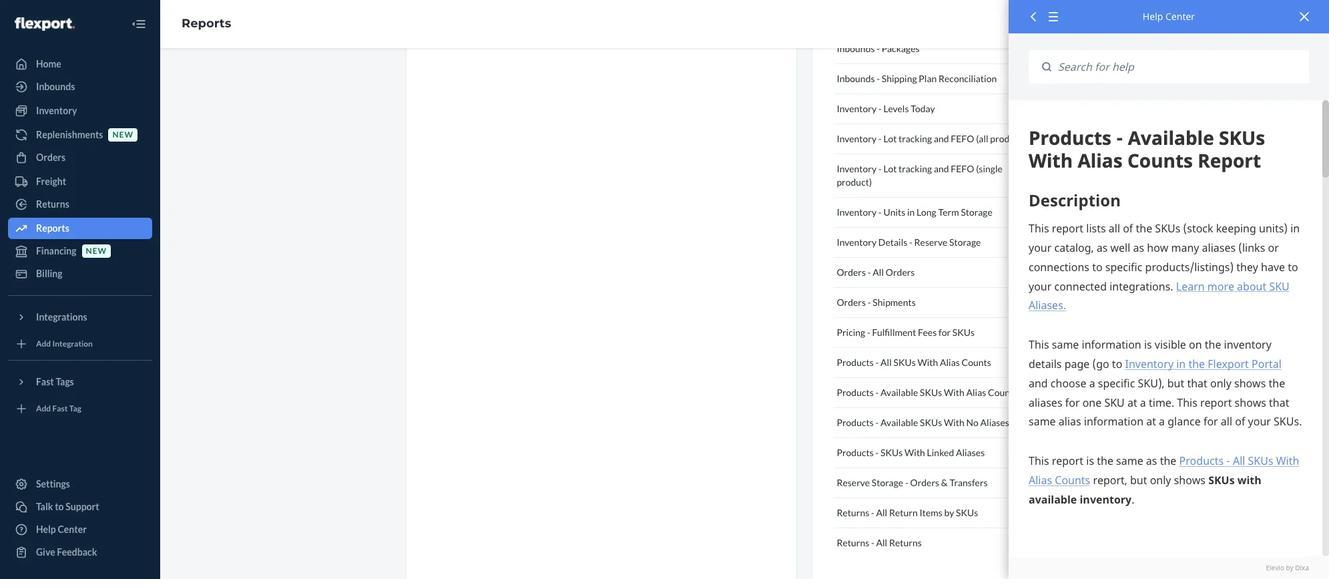 Task type: vqa. For each thing, say whether or not it's contained in the screenshot.
Available to the top
yes



Task type: locate. For each thing, give the bounding box(es) containing it.
replenishments
[[36, 129, 103, 140]]

tracking down today
[[899, 133, 933, 144]]

alias up no at the bottom of the page
[[967, 387, 987, 398]]

and inside inventory - lot tracking and fefo (all products) "button"
[[934, 133, 950, 144]]

returns inside button
[[837, 507, 870, 518]]

0 vertical spatial counts
[[962, 357, 992, 368]]

available for products - available skus with alias counts
[[881, 387, 919, 398]]

- inside inbounds - packages button
[[877, 43, 880, 54]]

0 vertical spatial new
[[113, 130, 134, 140]]

aliases inside products - skus with linked aliases button
[[957, 447, 985, 458]]

1 vertical spatial new
[[86, 246, 107, 256]]

center down talk to support
[[58, 524, 87, 535]]

orders left &
[[911, 477, 940, 488]]

- up orders - shipments
[[868, 267, 872, 278]]

to
[[55, 501, 64, 512]]

1 vertical spatial counts
[[989, 387, 1018, 398]]

1 add from the top
[[36, 339, 51, 349]]

2 vertical spatial storage
[[872, 477, 904, 488]]

add down fast tags
[[36, 404, 51, 414]]

products for products - all skus with alias counts
[[837, 357, 874, 368]]

with for products - available skus with no aliases
[[945, 417, 965, 428]]

inventory left levels
[[837, 103, 877, 114]]

home link
[[8, 53, 152, 75]]

all up orders - shipments
[[873, 267, 884, 278]]

fast left tags
[[36, 376, 54, 387]]

- up returns - all return items by skus
[[906, 477, 909, 488]]

close navigation image
[[131, 16, 147, 32]]

orders inside orders - shipments button
[[837, 297, 866, 308]]

inventory down product)
[[837, 206, 877, 218]]

- left packages
[[877, 43, 880, 54]]

shipments
[[873, 297, 916, 308]]

aliases inside products - available skus with no aliases button
[[981, 417, 1010, 428]]

lot inside inventory - lot tracking and fefo (single product)
[[884, 163, 897, 174]]

0 vertical spatial add
[[36, 339, 51, 349]]

0 horizontal spatial reports link
[[8, 218, 152, 239]]

alias for products - available skus with alias counts
[[967, 387, 987, 398]]

available
[[881, 387, 919, 398], [881, 417, 919, 428]]

by inside button
[[945, 507, 955, 518]]

orders - shipments button
[[835, 288, 1052, 318]]

inventory for inventory
[[36, 105, 77, 116]]

1 vertical spatial available
[[881, 417, 919, 428]]

reserve up returns - all return items by skus
[[837, 477, 870, 488]]

1 lot from the top
[[884, 133, 897, 144]]

fefo for (single
[[951, 163, 975, 174]]

fast left tag at the bottom left of the page
[[52, 404, 68, 414]]

orders link
[[8, 147, 152, 168]]

fefo inside inventory - lot tracking and fefo (single product)
[[951, 163, 975, 174]]

reports link
[[182, 16, 231, 31], [8, 218, 152, 239]]

help
[[1144, 10, 1164, 23], [36, 524, 56, 535]]

2 and from the top
[[934, 163, 950, 174]]

reserve storage - orders & transfers button
[[835, 468, 1052, 498]]

fefo inside inventory - lot tracking and fefo (all products) "button"
[[951, 133, 975, 144]]

returns - all return items by skus button
[[835, 498, 1052, 528]]

- for inventory - levels today
[[879, 103, 882, 114]]

0 horizontal spatial reserve
[[837, 477, 870, 488]]

available up products - skus with linked aliases
[[881, 417, 919, 428]]

- up inventory - units in long term storage
[[879, 163, 882, 174]]

counts for products - all skus with alias counts
[[962, 357, 992, 368]]

1 vertical spatial add
[[36, 404, 51, 414]]

inventory inside "button"
[[837, 133, 877, 144]]

orders - all orders
[[837, 267, 915, 278]]

for
[[939, 327, 951, 338]]

1 horizontal spatial help center
[[1144, 10, 1196, 23]]

- inside orders - all orders button
[[868, 267, 872, 278]]

reserve inside button
[[837, 477, 870, 488]]

0 vertical spatial and
[[934, 133, 950, 144]]

pricing - fulfillment fees for skus
[[837, 327, 975, 338]]

1 vertical spatial help center
[[36, 524, 87, 535]]

fefo left (single
[[951, 163, 975, 174]]

0 vertical spatial help
[[1144, 10, 1164, 23]]

1 fefo from the top
[[951, 133, 975, 144]]

lot up units
[[884, 163, 897, 174]]

orders up freight at the top left of page
[[36, 152, 66, 163]]

- inside inventory - units in long term storage button
[[879, 206, 882, 218]]

- left units
[[879, 206, 882, 218]]

- up reserve storage - orders & transfers
[[876, 447, 879, 458]]

- left shipping
[[877, 73, 880, 84]]

- inside orders - shipments button
[[868, 297, 872, 308]]

orders inside reserve storage - orders & transfers button
[[911, 477, 940, 488]]

details
[[879, 236, 908, 248]]

product)
[[837, 176, 872, 188]]

- right pricing
[[868, 327, 871, 338]]

aliases right no at the bottom of the page
[[981, 417, 1010, 428]]

and
[[934, 133, 950, 144], [934, 163, 950, 174]]

new up billing link
[[86, 246, 107, 256]]

- inside reserve storage - orders & transfers button
[[906, 477, 909, 488]]

0 horizontal spatial by
[[945, 507, 955, 518]]

inventory inside inventory - lot tracking and fefo (single product)
[[837, 163, 877, 174]]

0 vertical spatial fefo
[[951, 133, 975, 144]]

storage down term
[[950, 236, 982, 248]]

- for returns - all return items by skus
[[872, 507, 875, 518]]

1 vertical spatial lot
[[884, 163, 897, 174]]

reports
[[182, 16, 231, 31], [36, 222, 69, 234]]

fees
[[919, 327, 937, 338]]

1 vertical spatial fefo
[[951, 163, 975, 174]]

returns for returns - all returns
[[837, 537, 870, 548]]

- down products - all skus with alias counts
[[876, 387, 879, 398]]

1 vertical spatial tracking
[[899, 163, 933, 174]]

returns for returns - all return items by skus
[[837, 507, 870, 518]]

inventory - lot tracking and fefo (all products) button
[[835, 124, 1052, 154]]

and down inventory - levels today button
[[934, 133, 950, 144]]

- inside products - skus with linked aliases button
[[876, 447, 879, 458]]

returns
[[36, 198, 69, 210], [837, 507, 870, 518], [837, 537, 870, 548], [890, 537, 922, 548]]

skus down pricing - fulfillment fees for skus
[[894, 357, 916, 368]]

- for inventory - lot tracking and fefo (single product)
[[879, 163, 882, 174]]

products - all skus with alias counts
[[837, 357, 992, 368]]

fast inside 'dropdown button'
[[36, 376, 54, 387]]

inbounds for inbounds - packages
[[837, 43, 875, 54]]

tracking inside "button"
[[899, 133, 933, 144]]

counts
[[962, 357, 992, 368], [989, 387, 1018, 398]]

and inside inventory - lot tracking and fefo (single product)
[[934, 163, 950, 174]]

0 vertical spatial reports
[[182, 16, 231, 31]]

- for inventory - units in long term storage
[[879, 206, 882, 218]]

- up products - skus with linked aliases
[[876, 417, 879, 428]]

all for return
[[877, 507, 888, 518]]

1 vertical spatial aliases
[[957, 447, 985, 458]]

inventory up product)
[[837, 163, 877, 174]]

settings
[[36, 478, 70, 490]]

new
[[113, 130, 134, 140], [86, 246, 107, 256]]

inventory for inventory - units in long term storage
[[837, 206, 877, 218]]

skus
[[953, 327, 975, 338], [894, 357, 916, 368], [920, 387, 943, 398], [920, 417, 943, 428], [881, 447, 903, 458], [957, 507, 979, 518]]

2 products from the top
[[837, 387, 874, 398]]

2 tracking from the top
[[899, 163, 933, 174]]

levels
[[884, 103, 909, 114]]

0 vertical spatial aliases
[[981, 417, 1010, 428]]

by right 'items'
[[945, 507, 955, 518]]

inbounds for inbounds - shipping plan reconciliation
[[837, 73, 875, 84]]

orders up orders - shipments
[[837, 267, 866, 278]]

- down inventory - levels today
[[879, 133, 882, 144]]

with for products - all skus with alias counts
[[918, 357, 939, 368]]

help center up search search box
[[1144, 10, 1196, 23]]

1 products from the top
[[837, 357, 874, 368]]

1 vertical spatial and
[[934, 163, 950, 174]]

2 add from the top
[[36, 404, 51, 414]]

1 horizontal spatial by
[[1287, 563, 1294, 572]]

reserve
[[915, 236, 948, 248], [837, 477, 870, 488]]

products - skus with linked aliases
[[837, 447, 985, 458]]

1 horizontal spatial help
[[1144, 10, 1164, 23]]

inbounds - shipping plan reconciliation
[[837, 73, 997, 84]]

available for products - available skus with no aliases
[[881, 417, 919, 428]]

with for products - available skus with alias counts
[[945, 387, 965, 398]]

- inside inventory - lot tracking and fefo (all products) "button"
[[879, 133, 882, 144]]

0 horizontal spatial alias
[[941, 357, 960, 368]]

with left no at the bottom of the page
[[945, 417, 965, 428]]

with down "products - all skus with alias counts" button
[[945, 387, 965, 398]]

1 vertical spatial fast
[[52, 404, 68, 414]]

1 vertical spatial reserve
[[837, 477, 870, 488]]

1 horizontal spatial reports
[[182, 16, 231, 31]]

all
[[873, 267, 884, 278], [881, 357, 892, 368], [877, 507, 888, 518], [877, 537, 888, 548]]

with left linked
[[905, 447, 926, 458]]

storage up return
[[872, 477, 904, 488]]

0 vertical spatial lot
[[884, 133, 897, 144]]

products for products - skus with linked aliases
[[837, 447, 874, 458]]

help center link
[[8, 519, 152, 540]]

fefo
[[951, 133, 975, 144], [951, 163, 975, 174]]

inventory - units in long term storage button
[[835, 198, 1052, 228]]

0 horizontal spatial new
[[86, 246, 107, 256]]

inbounds - packages
[[837, 43, 920, 54]]

1 vertical spatial center
[[58, 524, 87, 535]]

- down fulfillment
[[876, 357, 879, 368]]

- for inbounds - shipping plan reconciliation
[[877, 73, 880, 84]]

available down products - all skus with alias counts
[[881, 387, 919, 398]]

all left return
[[877, 507, 888, 518]]

storage right term
[[962, 206, 993, 218]]

tracking down inventory - lot tracking and fefo (all products)
[[899, 163, 933, 174]]

skus up reserve storage - orders & transfers
[[881, 447, 903, 458]]

aliases right linked
[[957, 447, 985, 458]]

and down inventory - lot tracking and fefo (all products) "button"
[[934, 163, 950, 174]]

help center down to
[[36, 524, 87, 535]]

help up search search box
[[1144, 10, 1164, 23]]

returns link
[[8, 194, 152, 215]]

inventory link
[[8, 100, 152, 122]]

1 available from the top
[[881, 387, 919, 398]]

fast
[[36, 376, 54, 387], [52, 404, 68, 414]]

skus down products - available skus with alias counts
[[920, 417, 943, 428]]

- inside products - available skus with alias counts button
[[876, 387, 879, 398]]

by
[[945, 507, 955, 518], [1287, 563, 1294, 572]]

inventory up the orders - all orders
[[837, 236, 877, 248]]

0 vertical spatial center
[[1166, 10, 1196, 23]]

inbounds - shipping plan reconciliation button
[[835, 64, 1052, 94]]

- inside pricing - fulfillment fees for skus button
[[868, 327, 871, 338]]

skus down transfers
[[957, 507, 979, 518]]

elevio by dixa
[[1267, 563, 1310, 572]]

lot down inventory - levels today
[[884, 133, 897, 144]]

add left integration
[[36, 339, 51, 349]]

Search search field
[[1052, 50, 1310, 84]]

financing
[[36, 245, 77, 257]]

new up the 'orders' link
[[113, 130, 134, 140]]

inventory for inventory - lot tracking and fefo (all products)
[[837, 133, 877, 144]]

- for pricing - fulfillment fees for skus
[[868, 327, 871, 338]]

4 products from the top
[[837, 447, 874, 458]]

- right details
[[910, 236, 913, 248]]

inbounds down inbounds - packages
[[837, 73, 875, 84]]

- left return
[[872, 507, 875, 518]]

1 horizontal spatial reserve
[[915, 236, 948, 248]]

all down returns - all return items by skus
[[877, 537, 888, 548]]

help up give
[[36, 524, 56, 535]]

give feedback
[[36, 546, 97, 558]]

1 and from the top
[[934, 133, 950, 144]]

1 tracking from the top
[[899, 133, 933, 144]]

- inside inventory - levels today button
[[879, 103, 882, 114]]

tracking for (all
[[899, 133, 933, 144]]

inventory down inventory - levels today
[[837, 133, 877, 144]]

2 lot from the top
[[884, 163, 897, 174]]

0 horizontal spatial center
[[58, 524, 87, 535]]

0 vertical spatial help center
[[1144, 10, 1196, 23]]

orders for orders
[[36, 152, 66, 163]]

inbounds
[[837, 43, 875, 54], [837, 73, 875, 84], [36, 81, 75, 92]]

lot inside "button"
[[884, 133, 897, 144]]

all inside button
[[877, 537, 888, 548]]

- inside products - available skus with no aliases button
[[876, 417, 879, 428]]

inventory
[[837, 103, 877, 114], [36, 105, 77, 116], [837, 133, 877, 144], [837, 163, 877, 174], [837, 206, 877, 218], [837, 236, 877, 248]]

- inside inbounds - shipping plan reconciliation button
[[877, 73, 880, 84]]

orders inside the 'orders' link
[[36, 152, 66, 163]]

fefo left (all
[[951, 133, 975, 144]]

1 vertical spatial storage
[[950, 236, 982, 248]]

(all
[[977, 133, 989, 144]]

tracking
[[899, 133, 933, 144], [899, 163, 933, 174]]

0 horizontal spatial help
[[36, 524, 56, 535]]

products - available skus with alias counts
[[837, 387, 1018, 398]]

- left 'shipments'
[[868, 297, 872, 308]]

inbounds left packages
[[837, 43, 875, 54]]

orders for orders - shipments
[[837, 297, 866, 308]]

- inside returns - all return items by skus button
[[872, 507, 875, 518]]

0 vertical spatial available
[[881, 387, 919, 398]]

1 vertical spatial reports
[[36, 222, 69, 234]]

center up search search box
[[1166, 10, 1196, 23]]

0 vertical spatial fast
[[36, 376, 54, 387]]

inbounds down home
[[36, 81, 75, 92]]

0 vertical spatial reserve
[[915, 236, 948, 248]]

0 horizontal spatial reports
[[36, 222, 69, 234]]

1 vertical spatial reports link
[[8, 218, 152, 239]]

0 vertical spatial alias
[[941, 357, 960, 368]]

- inside inventory - lot tracking and fefo (single product)
[[879, 163, 882, 174]]

1 horizontal spatial new
[[113, 130, 134, 140]]

0 vertical spatial tracking
[[899, 133, 933, 144]]

alias
[[941, 357, 960, 368], [967, 387, 987, 398]]

with down fees
[[918, 357, 939, 368]]

storage
[[962, 206, 993, 218], [950, 236, 982, 248], [872, 477, 904, 488]]

0 vertical spatial reports link
[[182, 16, 231, 31]]

products for products - available skus with no aliases
[[837, 417, 874, 428]]

orders up pricing
[[837, 297, 866, 308]]

1 horizontal spatial alias
[[967, 387, 987, 398]]

2 fefo from the top
[[951, 163, 975, 174]]

add fast tag
[[36, 404, 81, 414]]

&
[[942, 477, 948, 488]]

add fast tag link
[[8, 398, 152, 420]]

alias down pricing - fulfillment fees for skus button
[[941, 357, 960, 368]]

all for orders
[[873, 267, 884, 278]]

3 products from the top
[[837, 417, 874, 428]]

- left levels
[[879, 103, 882, 114]]

reserve down long
[[915, 236, 948, 248]]

tracking inside inventory - lot tracking and fefo (single product)
[[899, 163, 933, 174]]

- inside "products - all skus with alias counts" button
[[876, 357, 879, 368]]

2 available from the top
[[881, 417, 919, 428]]

all down fulfillment
[[881, 357, 892, 368]]

inventory details - reserve storage
[[837, 236, 982, 248]]

0 vertical spatial by
[[945, 507, 955, 518]]

by left dixa
[[1287, 563, 1294, 572]]

- inside 'returns - all returns' button
[[872, 537, 875, 548]]

1 vertical spatial alias
[[967, 387, 987, 398]]

inventory up the replenishments
[[36, 105, 77, 116]]

billing link
[[8, 263, 152, 285]]

- down returns - all return items by skus
[[872, 537, 875, 548]]



Task type: describe. For each thing, give the bounding box(es) containing it.
inventory for inventory - levels today
[[837, 103, 877, 114]]

new for financing
[[86, 246, 107, 256]]

shipping
[[882, 73, 918, 84]]

returns - all returns
[[837, 537, 922, 548]]

inventory - lot tracking and fefo (single product) button
[[835, 154, 1052, 198]]

units
[[884, 206, 906, 218]]

and for (single
[[934, 163, 950, 174]]

returns for returns
[[36, 198, 69, 210]]

no
[[967, 417, 979, 428]]

talk to support button
[[8, 496, 152, 518]]

plan
[[919, 73, 937, 84]]

tracking for (single
[[899, 163, 933, 174]]

products - skus with linked aliases button
[[835, 438, 1052, 468]]

- for returns - all returns
[[872, 537, 875, 548]]

lot for inventory - lot tracking and fefo (all products)
[[884, 133, 897, 144]]

inbounds link
[[8, 76, 152, 98]]

integrations
[[36, 311, 87, 323]]

counts for products - available skus with alias counts
[[989, 387, 1018, 398]]

- for inventory - lot tracking and fefo (all products)
[[879, 133, 882, 144]]

reserve storage - orders & transfers
[[837, 477, 988, 488]]

fefo for (all
[[951, 133, 975, 144]]

reconciliation
[[939, 73, 997, 84]]

integrations button
[[8, 307, 152, 328]]

elevio by dixa link
[[1029, 563, 1310, 572]]

0 horizontal spatial help center
[[36, 524, 87, 535]]

inbounds - packages button
[[835, 34, 1052, 64]]

reserve inside button
[[915, 236, 948, 248]]

today
[[911, 103, 936, 114]]

orders - shipments
[[837, 297, 916, 308]]

fulfillment
[[873, 327, 917, 338]]

1 vertical spatial help
[[36, 524, 56, 535]]

give
[[36, 546, 55, 558]]

orders for orders - all orders
[[837, 267, 866, 278]]

1 horizontal spatial reports link
[[182, 16, 231, 31]]

1 horizontal spatial center
[[1166, 10, 1196, 23]]

all for skus
[[881, 357, 892, 368]]

products - available skus with no aliases
[[837, 417, 1010, 428]]

return
[[890, 507, 918, 518]]

inventory for inventory - lot tracking and fefo (single product)
[[837, 163, 877, 174]]

returns - all return items by skus
[[837, 507, 979, 518]]

talk
[[36, 501, 53, 512]]

0 vertical spatial storage
[[962, 206, 993, 218]]

inventory - lot tracking and fefo (all products)
[[837, 133, 1030, 144]]

products for products - available skus with alias counts
[[837, 387, 874, 398]]

and for (all
[[934, 133, 950, 144]]

feedback
[[57, 546, 97, 558]]

lot for inventory - lot tracking and fefo (single product)
[[884, 163, 897, 174]]

- for products - all skus with alias counts
[[876, 357, 879, 368]]

inventory - levels today
[[837, 103, 936, 114]]

skus right for
[[953, 327, 975, 338]]

all for returns
[[877, 537, 888, 548]]

- for products - available skus with alias counts
[[876, 387, 879, 398]]

tags
[[56, 376, 74, 387]]

inventory - units in long term storage
[[837, 206, 993, 218]]

elevio
[[1267, 563, 1285, 572]]

give feedback button
[[8, 542, 152, 563]]

inventory - levels today button
[[835, 94, 1052, 124]]

new for replenishments
[[113, 130, 134, 140]]

orders - all orders button
[[835, 258, 1052, 288]]

alias for products - all skus with alias counts
[[941, 357, 960, 368]]

pricing
[[837, 327, 866, 338]]

integration
[[52, 339, 93, 349]]

add for add integration
[[36, 339, 51, 349]]

talk to support
[[36, 501, 99, 512]]

linked
[[928, 447, 955, 458]]

fast tags
[[36, 376, 74, 387]]

products)
[[991, 133, 1030, 144]]

fast tags button
[[8, 371, 152, 393]]

billing
[[36, 268, 62, 279]]

freight link
[[8, 171, 152, 192]]

- for products - skus with linked aliases
[[876, 447, 879, 458]]

add for add fast tag
[[36, 404, 51, 414]]

- for products - available skus with no aliases
[[876, 417, 879, 428]]

storage inside button
[[950, 236, 982, 248]]

pricing - fulfillment fees for skus button
[[835, 318, 1052, 348]]

items
[[920, 507, 943, 518]]

in
[[908, 206, 915, 218]]

add integration link
[[8, 333, 152, 355]]

(single
[[977, 163, 1003, 174]]

1 vertical spatial by
[[1287, 563, 1294, 572]]

orders up 'shipments'
[[886, 267, 915, 278]]

products - available skus with alias counts button
[[835, 378, 1052, 408]]

products - all skus with alias counts button
[[835, 348, 1052, 378]]

inventory for inventory details - reserve storage
[[837, 236, 877, 248]]

add integration
[[36, 339, 93, 349]]

long
[[917, 206, 937, 218]]

products - available skus with no aliases button
[[835, 408, 1052, 438]]

tag
[[69, 404, 81, 414]]

- for orders - all orders
[[868, 267, 872, 278]]

skus up products - available skus with no aliases
[[920, 387, 943, 398]]

home
[[36, 58, 61, 69]]

returns - all returns button
[[835, 528, 1052, 558]]

support
[[66, 501, 99, 512]]

settings link
[[8, 474, 152, 495]]

- inside 'inventory details - reserve storage' button
[[910, 236, 913, 248]]

transfers
[[950, 477, 988, 488]]

inventory - lot tracking and fefo (single product)
[[837, 163, 1003, 188]]

inventory details - reserve storage button
[[835, 228, 1052, 258]]

term
[[939, 206, 960, 218]]

flexport logo image
[[15, 17, 75, 31]]

- for orders - shipments
[[868, 297, 872, 308]]

dixa
[[1296, 563, 1310, 572]]

packages
[[882, 43, 920, 54]]

- for inbounds - packages
[[877, 43, 880, 54]]

freight
[[36, 176, 66, 187]]



